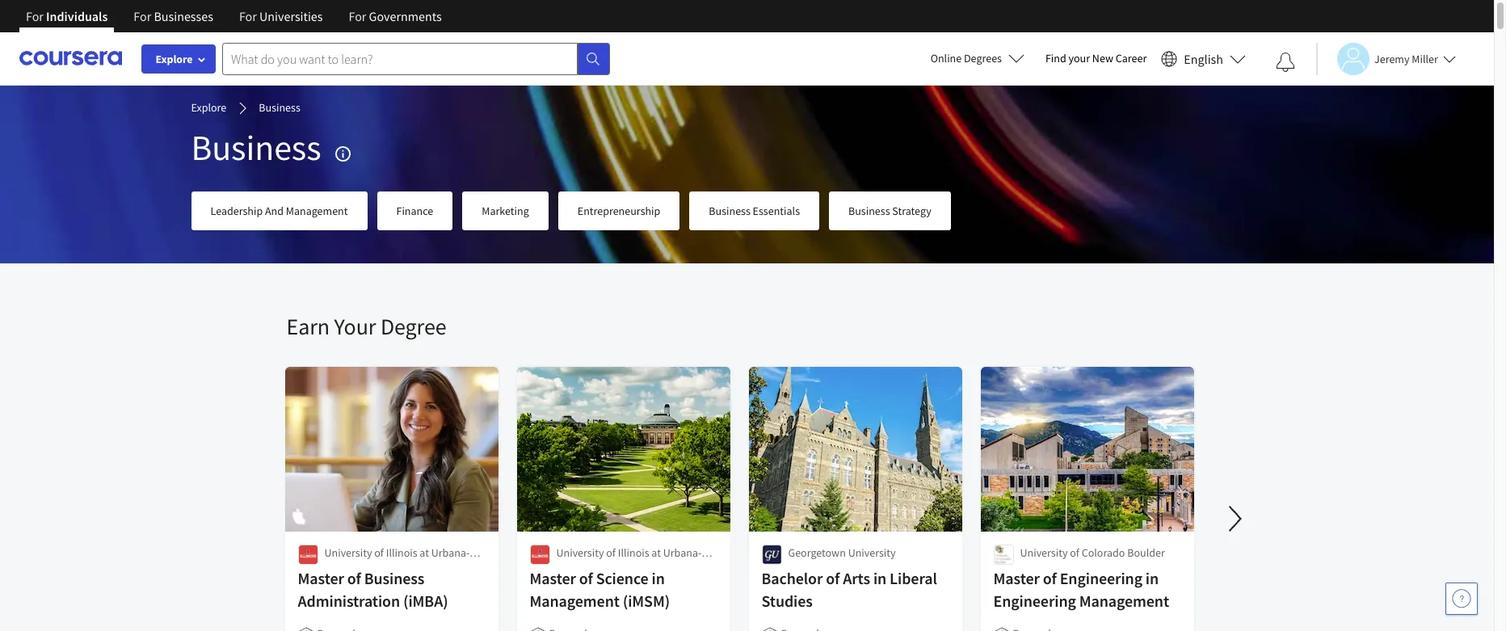 Task type: vqa. For each thing, say whether or not it's contained in the screenshot.
Arts
yes



Task type: locate. For each thing, give the bounding box(es) containing it.
4 for from the left
[[349, 8, 366, 24]]

of inside master of business administration (imba)
[[347, 568, 361, 588]]

explore down explore popup button
[[191, 100, 226, 115]]

of left arts
[[826, 568, 840, 588]]

in for engineering
[[1146, 568, 1159, 588]]

for for governments
[[349, 8, 366, 24]]

bachelor
[[762, 568, 823, 588]]

1 horizontal spatial in
[[873, 568, 887, 588]]

online
[[931, 51, 962, 65]]

1 horizontal spatial at
[[652, 545, 661, 560]]

university of illinois at urbana- champaign
[[324, 545, 470, 576], [556, 545, 702, 576]]

3 for from the left
[[239, 8, 257, 24]]

entrepreneurship
[[578, 203, 660, 218]]

master down university of illinois at urbana-champaign icon
[[298, 568, 344, 588]]

bachelor of arts in liberal studies
[[762, 568, 937, 611]]

finance link
[[377, 191, 453, 230]]

illinois up master of business administration (imba)
[[386, 545, 417, 560]]

1 horizontal spatial management
[[530, 591, 620, 611]]

for for universities
[[239, 8, 257, 24]]

1 champaign from the left
[[324, 562, 379, 576]]

university
[[324, 545, 372, 560], [556, 545, 604, 560], [848, 545, 896, 560], [1020, 545, 1068, 560]]

university of illinois at urbana- champaign for science
[[556, 545, 702, 576]]

engineering down colorado
[[1060, 568, 1142, 588]]

online degrees
[[931, 51, 1002, 65]]

of up administration
[[347, 568, 361, 588]]

banner navigation
[[13, 0, 455, 44]]

of left science
[[579, 568, 593, 588]]

1 horizontal spatial urbana-
[[663, 545, 702, 560]]

2 university from the left
[[556, 545, 604, 560]]

in inside bachelor of arts in liberal studies
[[873, 568, 887, 588]]

0 horizontal spatial university of illinois at urbana- champaign
[[324, 545, 470, 576]]

degree
[[380, 312, 446, 341]]

0 horizontal spatial at
[[420, 545, 429, 560]]

business inside master of business administration (imba)
[[364, 568, 425, 588]]

2 champaign from the left
[[556, 562, 610, 576]]

at
[[420, 545, 429, 560], [652, 545, 661, 560]]

arts
[[843, 568, 870, 588]]

0 horizontal spatial champaign
[[324, 562, 379, 576]]

1 illinois from the left
[[386, 545, 417, 560]]

english
[[1184, 50, 1223, 67]]

finance
[[396, 203, 433, 218]]

university right university of colorado boulder icon
[[1020, 545, 1068, 560]]

urbana-
[[431, 545, 470, 560], [663, 545, 702, 560]]

0 horizontal spatial in
[[652, 568, 665, 588]]

of left colorado
[[1070, 545, 1079, 560]]

in inside the master of science in management (imsm)
[[652, 568, 665, 588]]

master down university of illinois at urbana-champaign image
[[530, 568, 576, 588]]

3 in from the left
[[1146, 568, 1159, 588]]

1 for from the left
[[26, 8, 44, 24]]

of inside bachelor of arts in liberal studies
[[826, 568, 840, 588]]

explore
[[156, 52, 193, 66], [191, 100, 226, 115]]

university up arts
[[848, 545, 896, 560]]

master down university of colorado boulder icon
[[993, 568, 1040, 588]]

1 horizontal spatial university of illinois at urbana- champaign
[[556, 545, 702, 576]]

university of illinois at urbana-champaign image
[[298, 545, 318, 565]]

university of colorado boulder
[[1020, 545, 1165, 560]]

1 urbana- from the left
[[431, 545, 470, 560]]

master inside the master of science in management (imsm)
[[530, 568, 576, 588]]

business strategy
[[848, 203, 931, 218]]

1 at from the left
[[420, 545, 429, 560]]

at for science
[[652, 545, 661, 560]]

urbana- for master of science in management (imsm)
[[663, 545, 702, 560]]

business right the explore link
[[259, 100, 300, 115]]

What do you want to learn? text field
[[222, 42, 578, 75]]

2 illinois from the left
[[618, 545, 649, 560]]

2 university of illinois at urbana- champaign from the left
[[556, 545, 702, 576]]

career
[[1116, 51, 1147, 65]]

(imsm)
[[623, 591, 670, 611]]

1 horizontal spatial champaign
[[556, 562, 610, 576]]

for left universities
[[239, 8, 257, 24]]

at up (imsm) in the left bottom of the page
[[652, 545, 661, 560]]

business strategy link
[[829, 191, 951, 230]]

management right the and
[[286, 203, 348, 218]]

explore button
[[141, 44, 216, 74]]

2 master from the left
[[530, 568, 576, 588]]

champaign right university of illinois at urbana-champaign image
[[556, 562, 610, 576]]

georgetown university image
[[762, 545, 782, 565]]

in for science
[[652, 568, 665, 588]]

1 university of illinois at urbana- champaign from the left
[[324, 545, 470, 576]]

1 horizontal spatial master
[[530, 568, 576, 588]]

business essentials link
[[689, 191, 819, 230]]

master
[[298, 568, 344, 588], [530, 568, 576, 588], [993, 568, 1040, 588]]

urbana- up (imba)
[[431, 545, 470, 560]]

1 university from the left
[[324, 545, 372, 560]]

university of illinois at urbana- champaign for business
[[324, 545, 470, 576]]

of up science
[[606, 545, 616, 560]]

english button
[[1155, 32, 1252, 85]]

None search field
[[222, 42, 610, 75]]

universities
[[259, 8, 323, 24]]

university right university of illinois at urbana-champaign icon
[[324, 545, 372, 560]]

governments
[[369, 8, 442, 24]]

0 horizontal spatial illinois
[[386, 545, 417, 560]]

engineering
[[1060, 568, 1142, 588], [993, 591, 1076, 611]]

individuals
[[46, 8, 108, 24]]

studies
[[762, 591, 813, 611]]

online degrees button
[[918, 40, 1037, 76]]

3 master from the left
[[993, 568, 1040, 588]]

urbana- up (imsm) in the left bottom of the page
[[663, 545, 702, 560]]

0 horizontal spatial urbana-
[[431, 545, 470, 560]]

management down colorado
[[1079, 591, 1169, 611]]

champaign up administration
[[324, 562, 379, 576]]

2 horizontal spatial management
[[1079, 591, 1169, 611]]

management inside master of engineering in engineering management
[[1079, 591, 1169, 611]]

illinois
[[386, 545, 417, 560], [618, 545, 649, 560]]

find
[[1045, 51, 1066, 65]]

business left essentials
[[709, 203, 750, 218]]

urbana- for master of business administration (imba)
[[431, 545, 470, 560]]

2 for from the left
[[134, 8, 151, 24]]

administration
[[298, 591, 400, 611]]

new
[[1092, 51, 1113, 65]]

university of illinois at urbana-champaign image
[[530, 545, 550, 565]]

3 university from the left
[[848, 545, 896, 560]]

master inside master of business administration (imba)
[[298, 568, 344, 588]]

in down 'boulder'
[[1146, 568, 1159, 588]]

of inside master of engineering in engineering management
[[1043, 568, 1057, 588]]

find your new career link
[[1037, 48, 1155, 69]]

1 in from the left
[[652, 568, 665, 588]]

2 horizontal spatial in
[[1146, 568, 1159, 588]]

illinois up science
[[618, 545, 649, 560]]

for businesses
[[134, 8, 213, 24]]

2 at from the left
[[652, 545, 661, 560]]

of
[[374, 545, 384, 560], [606, 545, 616, 560], [1070, 545, 1079, 560], [347, 568, 361, 588], [579, 568, 593, 588], [826, 568, 840, 588], [1043, 568, 1057, 588]]

of up master of business administration (imba)
[[374, 545, 384, 560]]

outlined info action image
[[333, 144, 352, 163]]

for left governments
[[349, 8, 366, 24]]

0 horizontal spatial master
[[298, 568, 344, 588]]

for
[[26, 8, 44, 24], [134, 8, 151, 24], [239, 8, 257, 24], [349, 8, 366, 24]]

coursera image
[[19, 45, 122, 71]]

explore inside popup button
[[156, 52, 193, 66]]

2 in from the left
[[873, 568, 887, 588]]

explore down the for businesses
[[156, 52, 193, 66]]

master for master of business administration (imba)
[[298, 568, 344, 588]]

your
[[1069, 51, 1090, 65]]

business
[[259, 100, 300, 115], [191, 125, 321, 170], [709, 203, 750, 218], [848, 203, 890, 218], [364, 568, 425, 588]]

champaign
[[324, 562, 379, 576], [556, 562, 610, 576]]

2 urbana- from the left
[[663, 545, 702, 560]]

jeremy miller button
[[1316, 42, 1456, 75]]

1 master from the left
[[298, 568, 344, 588]]

at up (imba)
[[420, 545, 429, 560]]

university of illinois at urbana- champaign up (imsm) in the left bottom of the page
[[556, 545, 702, 576]]

of down university of colorado boulder
[[1043, 568, 1057, 588]]

in
[[652, 568, 665, 588], [873, 568, 887, 588], [1146, 568, 1159, 588]]

4 university from the left
[[1020, 545, 1068, 560]]

2 horizontal spatial master
[[993, 568, 1040, 588]]

for left individuals
[[26, 8, 44, 24]]

university for master of science in management (imsm)
[[556, 545, 604, 560]]

university right university of illinois at urbana-champaign image
[[556, 545, 604, 560]]

0 vertical spatial explore
[[156, 52, 193, 66]]

management
[[286, 203, 348, 218], [530, 591, 620, 611], [1079, 591, 1169, 611]]

master inside master of engineering in engineering management
[[993, 568, 1040, 588]]

engineering down university of colorado boulder icon
[[993, 591, 1076, 611]]

in up (imsm) in the left bottom of the page
[[652, 568, 665, 588]]

marketing link
[[462, 191, 548, 230]]

business up (imba)
[[364, 568, 425, 588]]

1 horizontal spatial illinois
[[618, 545, 649, 560]]

business left "strategy"
[[848, 203, 890, 218]]

in right arts
[[873, 568, 887, 588]]

jeremy miller
[[1374, 51, 1438, 66]]

in inside master of engineering in engineering management
[[1146, 568, 1159, 588]]

university of illinois at urbana- champaign up (imba)
[[324, 545, 470, 576]]

essentials
[[753, 203, 800, 218]]

for left businesses
[[134, 8, 151, 24]]

management down science
[[530, 591, 620, 611]]



Task type: describe. For each thing, give the bounding box(es) containing it.
earn your degree
[[286, 312, 446, 341]]

0 horizontal spatial management
[[286, 203, 348, 218]]

of inside the master of science in management (imsm)
[[579, 568, 593, 588]]

boulder
[[1127, 545, 1165, 560]]

businesses
[[154, 8, 213, 24]]

leadership and management link
[[191, 191, 367, 230]]

earn
[[286, 312, 330, 341]]

for for businesses
[[134, 8, 151, 24]]

colorado
[[1082, 545, 1125, 560]]

master of engineering in engineering management
[[993, 568, 1169, 611]]

degrees
[[964, 51, 1002, 65]]

entrepreneurship link
[[558, 191, 680, 230]]

help center image
[[1452, 589, 1471, 608]]

in for arts
[[873, 568, 887, 588]]

for for individuals
[[26, 8, 44, 24]]

show notifications image
[[1276, 53, 1295, 72]]

master of science in management (imsm)
[[530, 568, 670, 611]]

and
[[265, 203, 284, 218]]

georgetown
[[788, 545, 846, 560]]

university for master of engineering in engineering management
[[1020, 545, 1068, 560]]

jeremy
[[1374, 51, 1410, 66]]

university of colorado boulder image
[[993, 545, 1014, 565]]

georgetown university
[[788, 545, 896, 560]]

for universities
[[239, 8, 323, 24]]

leadership and management
[[210, 203, 348, 218]]

business essentials
[[709, 203, 800, 218]]

at for business
[[420, 545, 429, 560]]

management inside the master of science in management (imsm)
[[530, 591, 620, 611]]

1 vertical spatial engineering
[[993, 591, 1076, 611]]

0 vertical spatial engineering
[[1060, 568, 1142, 588]]

for individuals
[[26, 8, 108, 24]]

business inside business essentials link
[[709, 203, 750, 218]]

master of business administration (imba)
[[298, 568, 448, 611]]

find your new career
[[1045, 51, 1147, 65]]

master for master of engineering in engineering management
[[993, 568, 1040, 588]]

university for master of business administration (imba)
[[324, 545, 372, 560]]

leadership
[[210, 203, 263, 218]]

science
[[596, 568, 649, 588]]

miller
[[1412, 51, 1438, 66]]

champaign for science
[[556, 562, 610, 576]]

(imba)
[[403, 591, 448, 611]]

explore link
[[191, 99, 226, 117]]

for governments
[[349, 8, 442, 24]]

your
[[334, 312, 376, 341]]

next slide image
[[1216, 499, 1254, 538]]

business down the explore link
[[191, 125, 321, 170]]

liberal
[[890, 568, 937, 588]]

earn your degree carousel element
[[278, 263, 1506, 631]]

marketing
[[482, 203, 529, 218]]

1 vertical spatial explore
[[191, 100, 226, 115]]

illinois for business
[[386, 545, 417, 560]]

illinois for science
[[618, 545, 649, 560]]

champaign for business
[[324, 562, 379, 576]]

strategy
[[892, 203, 931, 218]]

business inside business strategy link
[[848, 203, 890, 218]]

master for master of science in management (imsm)
[[530, 568, 576, 588]]



